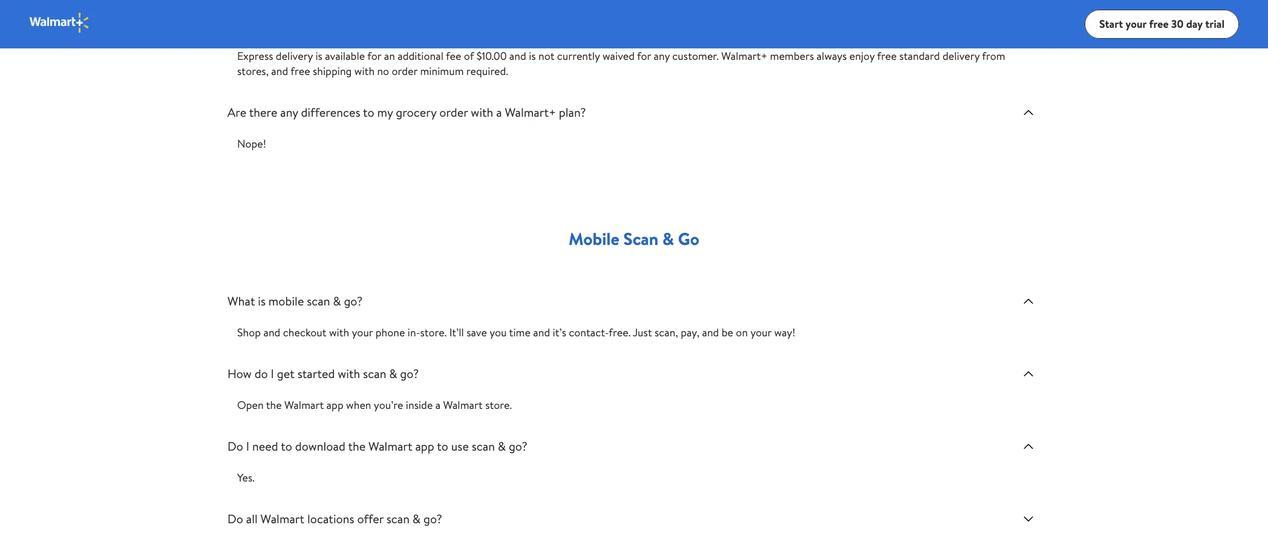 Task type: vqa. For each thing, say whether or not it's contained in the screenshot.
WALMART+
yes



Task type: locate. For each thing, give the bounding box(es) containing it.
walmart+ left members
[[721, 48, 767, 64]]

a down required.
[[496, 104, 502, 120]]

with
[[354, 64, 375, 79], [471, 104, 493, 120], [329, 325, 349, 340], [338, 365, 360, 382]]

always
[[817, 48, 847, 64]]

any inside express delivery is available for an additional fee of $10.00 and is not currently waived for any customer. walmart+ members always enjoy free standard delivery from stores, and free shipping with no order minimum required.
[[654, 48, 670, 64]]

$10.00
[[477, 48, 507, 64]]

minimum
[[420, 64, 464, 79]]

1 horizontal spatial i
[[271, 365, 274, 382]]

2 horizontal spatial to
[[437, 438, 448, 454]]

scan
[[307, 293, 330, 309], [363, 365, 386, 382], [472, 438, 495, 454], [386, 511, 410, 527]]

is left the available
[[315, 48, 322, 64]]

do for do all walmart locations offer scan & go?
[[227, 511, 243, 527]]

0 horizontal spatial is
[[258, 293, 266, 309]]

0 vertical spatial store.
[[420, 325, 447, 340]]

shop
[[237, 325, 261, 340]]

i left need
[[246, 438, 249, 454]]

1 vertical spatial store.
[[485, 397, 512, 413]]

1 horizontal spatial is
[[315, 48, 322, 64]]

free right enjoy
[[877, 48, 897, 64]]

0 horizontal spatial order
[[392, 64, 418, 79]]

delivery
[[276, 48, 313, 64], [943, 48, 980, 64]]

do left need
[[227, 438, 243, 454]]

& right the offer
[[413, 511, 421, 527]]

standard
[[899, 48, 940, 64]]

open the walmart app when you're inside a walmart store.
[[237, 397, 512, 413]]

with right the started
[[338, 365, 360, 382]]

1 do from the top
[[227, 438, 243, 454]]

and right stores,
[[271, 64, 288, 79]]

open
[[237, 397, 264, 413]]

from
[[982, 48, 1005, 64]]

your left phone
[[352, 325, 373, 340]]

app
[[326, 397, 343, 413], [415, 438, 434, 454]]

to right need
[[281, 438, 292, 454]]

express delivery is available for an additional fee of $10.00 and is not currently waived for any customer. walmart+ members always enjoy free standard delivery from stores, and free shipping with no order minimum required.
[[237, 48, 1005, 79]]

0 horizontal spatial for
[[367, 48, 381, 64]]

free left 30
[[1149, 16, 1169, 31]]

0 horizontal spatial walmart+
[[505, 104, 556, 120]]

customer.
[[672, 48, 719, 64]]

1 vertical spatial i
[[246, 438, 249, 454]]

app left use on the bottom of the page
[[415, 438, 434, 454]]

walmart+ left "plan?"
[[505, 104, 556, 120]]

1 vertical spatial any
[[280, 104, 298, 120]]

free left 'shipping'
[[291, 64, 310, 79]]

0 horizontal spatial free
[[291, 64, 310, 79]]

&
[[662, 227, 674, 250], [333, 293, 341, 309], [389, 365, 397, 382], [498, 438, 506, 454], [413, 511, 421, 527]]

walmart right all
[[260, 511, 304, 527]]

scan up open the walmart app when you're inside a walmart store.
[[363, 365, 386, 382]]

yes.
[[237, 470, 255, 485]]

and
[[509, 48, 526, 64], [271, 64, 288, 79], [263, 325, 280, 340], [533, 325, 550, 340], [702, 325, 719, 340]]

members
[[770, 48, 814, 64]]

1 horizontal spatial delivery
[[943, 48, 980, 64]]

checkout
[[283, 325, 326, 340]]

is
[[315, 48, 322, 64], [529, 48, 536, 64], [258, 293, 266, 309]]

any
[[654, 48, 670, 64], [280, 104, 298, 120]]

do left all
[[227, 511, 243, 527]]

your right on
[[750, 325, 772, 340]]

do
[[255, 365, 268, 382]]

do i need to download the walmart app to use scan & go? image
[[1021, 439, 1036, 454]]

0 horizontal spatial the
[[266, 397, 282, 413]]

express
[[237, 48, 273, 64]]

1 horizontal spatial any
[[654, 48, 670, 64]]

1 vertical spatial do
[[227, 511, 243, 527]]

0 horizontal spatial i
[[246, 438, 249, 454]]

delivery left from
[[943, 48, 980, 64]]

0 vertical spatial order
[[392, 64, 418, 79]]

free.
[[609, 325, 631, 340]]

order
[[392, 64, 418, 79], [439, 104, 468, 120]]

walmart
[[284, 397, 324, 413], [443, 397, 483, 413], [368, 438, 412, 454], [260, 511, 304, 527]]

2 delivery from the left
[[943, 48, 980, 64]]

currently
[[557, 48, 600, 64]]

nope!
[[237, 136, 266, 151]]

1 vertical spatial order
[[439, 104, 468, 120]]

locations
[[307, 511, 354, 527]]

a right inside
[[435, 397, 441, 413]]

0 vertical spatial do
[[227, 438, 243, 454]]

inside
[[406, 397, 433, 413]]

app left when
[[326, 397, 343, 413]]

walmart up use on the bottom of the page
[[443, 397, 483, 413]]

any right there
[[280, 104, 298, 120]]

time
[[509, 325, 531, 340]]

do for do i need to download the walmart app to use scan & go?
[[227, 438, 243, 454]]

order right no
[[392, 64, 418, 79]]

0 vertical spatial app
[[326, 397, 343, 413]]

1 horizontal spatial to
[[363, 104, 374, 120]]

1 horizontal spatial walmart+
[[721, 48, 767, 64]]

get
[[277, 365, 295, 382]]

what is mobile scan & go?
[[227, 293, 363, 309]]

delivery right express in the top of the page
[[276, 48, 313, 64]]

2 horizontal spatial free
[[1149, 16, 1169, 31]]

i right do
[[271, 365, 274, 382]]

your right start
[[1126, 16, 1147, 31]]

it'll
[[449, 325, 464, 340]]

0 horizontal spatial delivery
[[276, 48, 313, 64]]

the right open
[[266, 397, 282, 413]]

0 horizontal spatial app
[[326, 397, 343, 413]]

mobile
[[569, 227, 619, 250]]

0 horizontal spatial to
[[281, 438, 292, 454]]

2 do from the top
[[227, 511, 243, 527]]

1 horizontal spatial your
[[750, 325, 772, 340]]

the right download
[[348, 438, 366, 454]]

to left use on the bottom of the page
[[437, 438, 448, 454]]

shipping
[[313, 64, 352, 79]]

for left the an
[[367, 48, 381, 64]]

your
[[1126, 16, 1147, 31], [352, 325, 373, 340], [750, 325, 772, 340]]

walmart+
[[721, 48, 767, 64], [505, 104, 556, 120]]

is left not
[[529, 48, 536, 64]]

there
[[249, 104, 277, 120]]

1 vertical spatial a
[[435, 397, 441, 413]]

0 vertical spatial walmart+
[[721, 48, 767, 64]]

and left be
[[702, 325, 719, 340]]

how do i get started with scan & go?
[[227, 365, 419, 382]]

30
[[1171, 16, 1184, 31]]

pay,
[[681, 325, 699, 340]]

start
[[1099, 16, 1123, 31]]

and right $10.00
[[509, 48, 526, 64]]

2 horizontal spatial your
[[1126, 16, 1147, 31]]

1 horizontal spatial the
[[348, 438, 366, 454]]

do
[[227, 438, 243, 454], [227, 511, 243, 527]]

for
[[367, 48, 381, 64], [637, 48, 651, 64]]

to
[[363, 104, 374, 120], [281, 438, 292, 454], [437, 438, 448, 454]]

1 horizontal spatial app
[[415, 438, 434, 454]]

1 horizontal spatial a
[[496, 104, 502, 120]]

with left no
[[354, 64, 375, 79]]

the
[[266, 397, 282, 413], [348, 438, 366, 454]]

0 vertical spatial i
[[271, 365, 274, 382]]

differences
[[301, 104, 360, 120]]

0 horizontal spatial store.
[[420, 325, 447, 340]]

contact-
[[569, 325, 609, 340]]

are there any differences to my grocery order with a walmart+ plan? image
[[1021, 105, 1036, 120]]

phone
[[376, 325, 405, 340]]

go?
[[344, 293, 363, 309], [400, 365, 419, 382], [509, 438, 528, 454], [423, 511, 442, 527]]

1 horizontal spatial for
[[637, 48, 651, 64]]

scan,
[[655, 325, 678, 340]]

my
[[377, 104, 393, 120]]

1 horizontal spatial free
[[877, 48, 897, 64]]

for right waived
[[637, 48, 651, 64]]

1 horizontal spatial order
[[439, 104, 468, 120]]

be
[[722, 325, 733, 340]]

free
[[1149, 16, 1169, 31], [877, 48, 897, 64], [291, 64, 310, 79]]

order right grocery
[[439, 104, 468, 120]]

1 delivery from the left
[[276, 48, 313, 64]]

stores,
[[237, 64, 269, 79]]

0 vertical spatial any
[[654, 48, 670, 64]]

is right 'what'
[[258, 293, 266, 309]]

any left customer.
[[654, 48, 670, 64]]

to left "my"
[[363, 104, 374, 120]]

& right mobile
[[333, 293, 341, 309]]

1 vertical spatial app
[[415, 438, 434, 454]]

i
[[271, 365, 274, 382], [246, 438, 249, 454]]

a
[[496, 104, 502, 120], [435, 397, 441, 413]]

free inside button
[[1149, 16, 1169, 31]]

plan?
[[559, 104, 586, 120]]



Task type: describe. For each thing, give the bounding box(es) containing it.
available
[[325, 48, 365, 64]]

start your free 30 day trial
[[1099, 16, 1225, 31]]

are there any differences to my grocery order with a walmart+ plan?
[[227, 104, 586, 120]]

0 vertical spatial the
[[266, 397, 282, 413]]

& right use on the bottom of the page
[[498, 438, 506, 454]]

offer
[[357, 511, 384, 527]]

your inside button
[[1126, 16, 1147, 31]]

2 for from the left
[[637, 48, 651, 64]]

not
[[538, 48, 554, 64]]

scan right mobile
[[307, 293, 330, 309]]

1 vertical spatial walmart+
[[505, 104, 556, 120]]

waived
[[603, 48, 635, 64]]

1 for from the left
[[367, 48, 381, 64]]

are
[[227, 104, 246, 120]]

day
[[1186, 16, 1203, 31]]

how do i get started with scan & go? image
[[1021, 367, 1036, 381]]

1 horizontal spatial store.
[[485, 397, 512, 413]]

all
[[246, 511, 258, 527]]

it's
[[553, 325, 566, 340]]

just
[[633, 325, 652, 340]]

trial
[[1205, 16, 1225, 31]]

0 vertical spatial a
[[496, 104, 502, 120]]

0 horizontal spatial any
[[280, 104, 298, 120]]

with inside express delivery is available for an additional fee of $10.00 and is not currently waived for any customer. walmart+ members always enjoy free standard delivery from stores, and free shipping with no order minimum required.
[[354, 64, 375, 79]]

and left it's at the bottom left of page
[[533, 325, 550, 340]]

grocery
[[396, 104, 436, 120]]

& up you're at the left
[[389, 365, 397, 382]]

with right checkout
[[329, 325, 349, 340]]

scan right the offer
[[386, 511, 410, 527]]

do all walmart locations offer scan & go?
[[227, 511, 442, 527]]

when
[[346, 397, 371, 413]]

required.
[[466, 64, 508, 79]]

on
[[736, 325, 748, 340]]

scan right use on the bottom of the page
[[472, 438, 495, 454]]

and right shop
[[263, 325, 280, 340]]

mobile
[[269, 293, 304, 309]]

in-
[[408, 325, 420, 340]]

mobile scan & go
[[569, 227, 699, 250]]

way!
[[774, 325, 795, 340]]

2 horizontal spatial is
[[529, 48, 536, 64]]

no
[[377, 64, 389, 79]]

walmart down you're at the left
[[368, 438, 412, 454]]

1 vertical spatial the
[[348, 438, 366, 454]]

you
[[490, 325, 507, 340]]

you're
[[374, 397, 403, 413]]

w+ image
[[29, 12, 90, 34]]

order inside express delivery is available for an additional fee of $10.00 and is not currently waived for any customer. walmart+ members always enjoy free standard delivery from stores, and free shipping with no order minimum required.
[[392, 64, 418, 79]]

with down required.
[[471, 104, 493, 120]]

0 horizontal spatial your
[[352, 325, 373, 340]]

shop and checkout with your phone in-store. it'll save you time and it's contact-free. just scan, pay, and be on your way!
[[237, 325, 795, 340]]

do all walmart locations offer scan & go? image
[[1021, 512, 1036, 526]]

of
[[464, 48, 474, 64]]

go
[[678, 227, 699, 250]]

started
[[297, 365, 335, 382]]

use
[[451, 438, 469, 454]]

download
[[295, 438, 345, 454]]

0 horizontal spatial a
[[435, 397, 441, 413]]

what is mobile scan & go? image
[[1021, 294, 1036, 309]]

fee
[[446, 48, 461, 64]]

start your free 30 day trial button
[[1085, 10, 1239, 39]]

what
[[227, 293, 255, 309]]

walmart+ inside express delivery is available for an additional fee of $10.00 and is not currently waived for any customer. walmart+ members always enjoy free standard delivery from stores, and free shipping with no order minimum required.
[[721, 48, 767, 64]]

need
[[252, 438, 278, 454]]

scan
[[623, 227, 658, 250]]

how
[[227, 365, 252, 382]]

do i need to download the walmart app to use scan & go?
[[227, 438, 528, 454]]

an
[[384, 48, 395, 64]]

& left go
[[662, 227, 674, 250]]

walmart down the started
[[284, 397, 324, 413]]

enjoy
[[849, 48, 875, 64]]

additional
[[398, 48, 443, 64]]

save
[[467, 325, 487, 340]]



